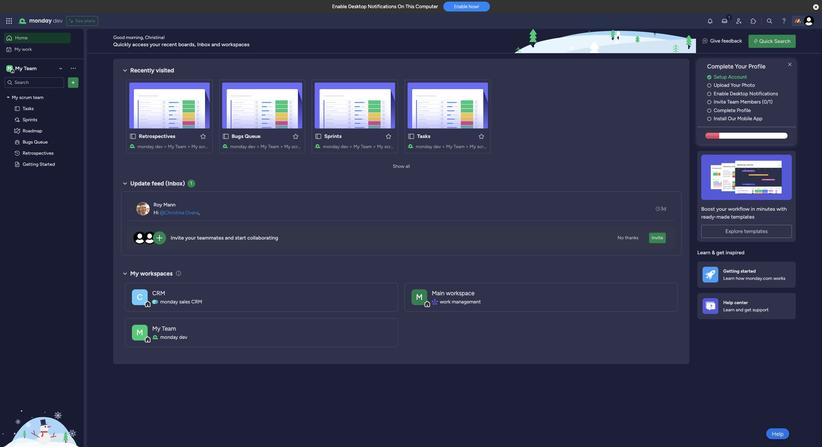 Task type: locate. For each thing, give the bounding box(es) containing it.
my inside button
[[14, 46, 21, 52]]

0 horizontal spatial bugs
[[23, 139, 33, 145]]

1 horizontal spatial getting
[[723, 269, 739, 274]]

1 horizontal spatial and
[[225, 235, 234, 241]]

getting up how
[[723, 269, 739, 274]]

0 horizontal spatial bugs queue
[[23, 139, 48, 145]]

getting inside getting started learn how monday.com works
[[723, 269, 739, 274]]

started
[[40, 162, 55, 167]]

help inside button
[[772, 431, 784, 438]]

workspace image
[[412, 290, 427, 305], [132, 325, 148, 341]]

0 horizontal spatial workspaces
[[140, 270, 173, 278]]

invite
[[714, 99, 726, 105], [171, 235, 184, 241], [652, 235, 663, 241]]

bugs
[[232, 133, 243, 139], [23, 139, 33, 145]]

1 horizontal spatial lottie animation image
[[512, 29, 696, 54]]

circle o image inside enable desktop notifications link
[[707, 91, 711, 96]]

0 vertical spatial your
[[150, 41, 160, 47]]

1 horizontal spatial help
[[772, 431, 784, 438]]

0 vertical spatial workspace image
[[412, 290, 427, 305]]

your inside good morning, christina! quickly access your recent boards, inbox and workspaces
[[150, 41, 160, 47]]

and down center
[[736, 307, 743, 313]]

1 add to favorites image from the left
[[200, 133, 206, 140]]

1 horizontal spatial notifications
[[749, 91, 778, 97]]

retrospectives
[[139, 133, 175, 139], [23, 150, 54, 156]]

1 horizontal spatial enable
[[454, 4, 468, 9]]

1 horizontal spatial work
[[440, 299, 451, 305]]

workspace image up caret down icon
[[6, 65, 13, 72]]

1 horizontal spatial m
[[136, 328, 143, 338]]

install
[[714, 116, 727, 122]]

add to favorites image
[[292, 133, 299, 140], [385, 133, 392, 140]]

lottie animation image
[[512, 29, 696, 54], [0, 381, 84, 448]]

templates
[[731, 214, 755, 220], [744, 228, 768, 235]]

check circle image
[[707, 75, 711, 80]]

0 horizontal spatial your
[[150, 41, 160, 47]]

boost your workflow in minutes with ready-made templates
[[701, 206, 787, 220]]

invite for your
[[171, 235, 184, 241]]

templates right explore
[[744, 228, 768, 235]]

your left teammates
[[185, 235, 196, 241]]

workspace selection element
[[6, 64, 38, 73]]

0 horizontal spatial add to favorites image
[[292, 133, 299, 140]]

0 vertical spatial and
[[211, 41, 220, 47]]

quick
[[759, 38, 773, 44]]

notifications for enable desktop notifications on this computer
[[368, 4, 396, 10]]

invite inside button
[[652, 235, 663, 241]]

getting for getting started learn how monday.com works
[[723, 269, 739, 274]]

2 horizontal spatial and
[[736, 307, 743, 313]]

and for help
[[736, 307, 743, 313]]

app
[[753, 116, 762, 122]]

1 vertical spatial workspaces
[[140, 270, 173, 278]]

lottie animation element
[[512, 29, 696, 54], [0, 381, 84, 448]]

7 > from the left
[[442, 144, 445, 150]]

complete for complete your profile
[[707, 63, 733, 70]]

quickly
[[113, 41, 131, 47]]

2 horizontal spatial m
[[416, 293, 423, 302]]

templates inside boost your workflow in minutes with ready-made templates
[[731, 214, 755, 220]]

work down main
[[440, 299, 451, 305]]

0 horizontal spatial enable
[[332, 4, 347, 10]]

christina!
[[145, 35, 165, 40]]

workspaces up c
[[140, 270, 173, 278]]

circle o image inside the complete profile link
[[707, 108, 711, 113]]

get
[[716, 250, 724, 256], [744, 307, 751, 313]]

learn for getting
[[723, 276, 735, 282]]

circle o image for complete
[[707, 108, 711, 113]]

0 vertical spatial desktop
[[348, 4, 367, 10]]

add to favorites image for bugs queue
[[292, 133, 299, 140]]

2 > from the left
[[187, 144, 190, 150]]

3 monday dev > my team > my scrum team from the left
[[323, 144, 409, 150]]

0 horizontal spatial work
[[22, 46, 32, 52]]

your down account
[[731, 82, 741, 88]]

invite team members (0/1) link
[[707, 99, 796, 106]]

1 horizontal spatial monday dev
[[160, 335, 187, 341]]

get down center
[[744, 307, 751, 313]]

explore
[[725, 228, 743, 235]]

my team down monday sales crm
[[152, 325, 176, 333]]

1 horizontal spatial get
[[744, 307, 751, 313]]

0 vertical spatial retrospectives
[[139, 133, 175, 139]]

(inbox)
[[165, 180, 185, 187]]

collaborating
[[247, 235, 278, 241]]

getting left started
[[23, 162, 38, 167]]

1 vertical spatial get
[[744, 307, 751, 313]]

0 vertical spatial tasks
[[23, 106, 34, 111]]

1 circle o image from the top
[[707, 83, 711, 88]]

1 vertical spatial complete
[[714, 108, 736, 113]]

1 horizontal spatial workspaces
[[221, 41, 249, 47]]

my team up search in workspace field
[[15, 65, 37, 71]]

explore templates
[[725, 228, 768, 235]]

0 vertical spatial workspace image
[[6, 65, 13, 72]]

invite for team
[[714, 99, 726, 105]]

and inside help center learn and get support
[[736, 307, 743, 313]]

dev
[[53, 17, 63, 25], [155, 144, 163, 150], [248, 144, 255, 150], [341, 144, 348, 150], [433, 144, 441, 150], [179, 335, 187, 341]]

0 horizontal spatial workspace image
[[132, 325, 148, 341]]

learn left how
[[723, 276, 735, 282]]

dev for bugs queue
[[248, 144, 255, 150]]

and for invite
[[225, 235, 234, 241]]

and left the start
[[225, 235, 234, 241]]

your up account
[[735, 63, 747, 70]]

complete your profile
[[707, 63, 766, 70]]

mobile
[[737, 116, 752, 122]]

see plans button
[[66, 16, 98, 26]]

setup account link
[[707, 73, 796, 81]]

4 > from the left
[[280, 144, 283, 150]]

m for my team
[[136, 328, 143, 338]]

computer
[[416, 4, 438, 10]]

learn left &
[[697, 250, 710, 256]]

add to favorites image
[[200, 133, 206, 140], [478, 133, 485, 140]]

how
[[736, 276, 745, 282]]

good morning, christina! quickly access your recent boards, inbox and workspaces
[[113, 35, 249, 47]]

1 vertical spatial sprints
[[324, 133, 342, 139]]

2 vertical spatial m
[[136, 328, 143, 338]]

0 horizontal spatial sprints
[[23, 117, 37, 123]]

getting started learn how monday.com works
[[723, 269, 785, 282]]

inbox image
[[721, 18, 728, 24]]

>
[[164, 144, 167, 150], [187, 144, 190, 150], [257, 144, 259, 150], [280, 144, 283, 150], [349, 144, 352, 150], [373, 144, 376, 150], [442, 144, 445, 150], [466, 144, 469, 150]]

learn inside getting started learn how monday.com works
[[723, 276, 735, 282]]

getting inside 'list box'
[[23, 162, 38, 167]]

0 horizontal spatial getting
[[23, 162, 38, 167]]

0 horizontal spatial desktop
[[348, 4, 367, 10]]

2 horizontal spatial enable
[[714, 91, 729, 97]]

getting started element
[[697, 262, 796, 288]]

0 horizontal spatial invite
[[171, 235, 184, 241]]

learn down center
[[723, 307, 735, 313]]

all
[[406, 164, 410, 169]]

close update feed (inbox) image
[[121, 180, 129, 188]]

1 horizontal spatial crm
[[191, 299, 202, 305]]

notifications left on
[[368, 4, 396, 10]]

explore templates button
[[701, 225, 792, 238]]

invite button
[[649, 233, 666, 243]]

m
[[8, 65, 11, 71], [416, 293, 423, 302], [136, 328, 143, 338]]

learn inside help center learn and get support
[[723, 307, 735, 313]]

retrospectives up getting started at top
[[23, 150, 54, 156]]

notifications up the (0/1)
[[749, 91, 778, 97]]

0 horizontal spatial help
[[723, 300, 733, 306]]

your for complete
[[735, 63, 747, 70]]

recently visited
[[130, 67, 174, 74]]

and
[[211, 41, 220, 47], [225, 235, 234, 241], [736, 307, 743, 313]]

see
[[75, 18, 83, 24]]

6 > from the left
[[373, 144, 376, 150]]

workspace image for my team
[[132, 325, 148, 341]]

workspaces
[[221, 41, 249, 47], [140, 270, 173, 278]]

bugs queue inside 'list box'
[[23, 139, 48, 145]]

1 horizontal spatial tasks
[[417, 133, 430, 139]]

your down christina!
[[150, 41, 160, 47]]

1 horizontal spatial sprints
[[324, 133, 342, 139]]

my work
[[14, 46, 32, 52]]

templates down the workflow
[[731, 214, 755, 220]]

bugs queue inside quick search results list box
[[232, 133, 261, 139]]

monday dev > my team > my scrum team for sprints
[[323, 144, 409, 150]]

sprints
[[23, 117, 37, 123], [324, 133, 342, 139]]

crm right c
[[152, 290, 165, 297]]

account
[[728, 74, 747, 80]]

minutes
[[756, 206, 775, 212]]

0 vertical spatial your
[[735, 63, 747, 70]]

help inside help center learn and get support
[[723, 300, 733, 306]]

0 vertical spatial lottie animation element
[[512, 29, 696, 54]]

0 vertical spatial getting
[[23, 162, 38, 167]]

complete for complete profile
[[714, 108, 736, 113]]

help for help
[[772, 431, 784, 438]]

no thanks
[[618, 235, 639, 241]]

1 add to favorites image from the left
[[292, 133, 299, 140]]

with
[[776, 206, 787, 212]]

teammates
[[197, 235, 224, 241]]

show all
[[393, 164, 410, 169]]

home button
[[4, 33, 71, 43]]

2 vertical spatial learn
[[723, 307, 735, 313]]

1 vertical spatial work
[[440, 299, 451, 305]]

inbox
[[197, 41, 210, 47]]

1 vertical spatial tasks
[[417, 133, 430, 139]]

2 vertical spatial and
[[736, 307, 743, 313]]

0 vertical spatial help
[[723, 300, 733, 306]]

your
[[150, 41, 160, 47], [716, 206, 727, 212], [185, 235, 196, 241]]

0 vertical spatial learn
[[697, 250, 710, 256]]

1 vertical spatial retrospectives
[[23, 150, 54, 156]]

workspace image down my workspaces
[[132, 290, 148, 305]]

2 circle o image from the top
[[707, 91, 711, 96]]

no
[[618, 235, 624, 241]]

your inside boost your workflow in minutes with ready-made templates
[[716, 206, 727, 212]]

your inside upload your photo link
[[731, 82, 741, 88]]

1
[[190, 181, 192, 186]]

&
[[712, 250, 715, 256]]

0 vertical spatial my team
[[15, 65, 37, 71]]

2 monday dev > my team > my scrum team from the left
[[230, 144, 316, 150]]

crm right the sales
[[191, 299, 202, 305]]

1 horizontal spatial retrospectives
[[139, 133, 175, 139]]

workspace image containing c
[[132, 290, 148, 305]]

0 horizontal spatial workspace image
[[6, 65, 13, 72]]

0 vertical spatial work
[[22, 46, 32, 52]]

v2 user feedback image
[[703, 37, 708, 45]]

scrum
[[19, 95, 32, 100], [199, 144, 212, 150], [292, 144, 304, 150], [384, 144, 397, 150], [477, 144, 490, 150]]

1 horizontal spatial desktop
[[730, 91, 748, 97]]

1 horizontal spatial bugs queue
[[232, 133, 261, 139]]

1 horizontal spatial queue
[[245, 133, 261, 139]]

work down home
[[22, 46, 32, 52]]

0 vertical spatial notifications
[[368, 4, 396, 10]]

4 monday dev > my team > my scrum team from the left
[[416, 144, 501, 150]]

2 add to favorites image from the left
[[385, 133, 392, 140]]

boost
[[701, 206, 715, 212]]

your for upload
[[731, 82, 741, 88]]

workspace image for main workspace
[[412, 290, 427, 305]]

enable inside button
[[454, 4, 468, 9]]

3 circle o image from the top
[[707, 100, 711, 105]]

caret down image
[[7, 95, 10, 100]]

select product image
[[6, 18, 12, 24]]

setup account
[[714, 74, 747, 80]]

0 horizontal spatial m
[[8, 65, 11, 71]]

1 monday dev > my team > my scrum team from the left
[[137, 144, 223, 150]]

enable for enable now!
[[454, 4, 468, 9]]

1 vertical spatial getting
[[723, 269, 739, 274]]

0 vertical spatial crm
[[152, 290, 165, 297]]

profile up setup account link
[[748, 63, 766, 70]]

1 vertical spatial and
[[225, 235, 234, 241]]

option
[[0, 92, 84, 93]]

0 vertical spatial m
[[8, 65, 11, 71]]

roadmap
[[23, 128, 42, 134]]

recent
[[162, 41, 177, 47]]

my
[[14, 46, 21, 52], [15, 65, 22, 71], [12, 95, 18, 100], [168, 144, 174, 150], [191, 144, 198, 150], [261, 144, 267, 150], [284, 144, 290, 150], [353, 144, 360, 150], [377, 144, 383, 150], [446, 144, 452, 150], [470, 144, 476, 150], [130, 270, 139, 278], [152, 325, 160, 333]]

1 horizontal spatial bugs
[[232, 133, 243, 139]]

0 horizontal spatial get
[[716, 250, 724, 256]]

our
[[728, 116, 736, 122]]

learn
[[697, 250, 710, 256], [723, 276, 735, 282], [723, 307, 735, 313]]

and right inbox
[[211, 41, 220, 47]]

0 horizontal spatial lottie animation image
[[0, 381, 84, 448]]

0 horizontal spatial notifications
[[368, 4, 396, 10]]

1 vertical spatial your
[[731, 82, 741, 88]]

complete up setup
[[707, 63, 733, 70]]

1 vertical spatial workspace image
[[132, 290, 148, 305]]

complete up install
[[714, 108, 736, 113]]

circle o image inside upload your photo link
[[707, 83, 711, 88]]

4 circle o image from the top
[[707, 108, 711, 113]]

1 vertical spatial workspace image
[[132, 325, 148, 341]]

circle o image inside invite team members (0/1) link
[[707, 100, 711, 105]]

retrospectives right public board icon
[[139, 133, 175, 139]]

scrum for bugs queue
[[292, 144, 304, 150]]

1 vertical spatial learn
[[723, 276, 735, 282]]

0 horizontal spatial my team
[[15, 65, 37, 71]]

1 vertical spatial my team
[[152, 325, 176, 333]]

desktop for enable desktop notifications
[[730, 91, 748, 97]]

1 vertical spatial lottie animation element
[[0, 381, 84, 448]]

0 horizontal spatial queue
[[34, 139, 48, 145]]

your up made
[[716, 206, 727, 212]]

m for main workspace
[[416, 293, 423, 302]]

1 vertical spatial crm
[[191, 299, 202, 305]]

workspace image
[[6, 65, 13, 72], [132, 290, 148, 305]]

retrospectives inside quick search results list box
[[139, 133, 175, 139]]

upload your photo link
[[707, 82, 796, 89]]

0 horizontal spatial and
[[211, 41, 220, 47]]

scrum inside 'list box'
[[19, 95, 32, 100]]

members
[[740, 99, 761, 105]]

templates image image
[[703, 155, 790, 200]]

show
[[393, 164, 404, 169]]

help center learn and get support
[[723, 300, 769, 313]]

1 horizontal spatial invite
[[652, 235, 663, 241]]

enable now! button
[[443, 2, 490, 12]]

0 vertical spatial templates
[[731, 214, 755, 220]]

retrospectives inside 'list box'
[[23, 150, 54, 156]]

0 vertical spatial complete
[[707, 63, 733, 70]]

feed
[[152, 180, 164, 187]]

1 horizontal spatial add to favorites image
[[385, 133, 392, 140]]

update
[[130, 180, 150, 187]]

learn & get inspired
[[697, 250, 745, 256]]

0 vertical spatial sprints
[[23, 117, 37, 123]]

2 add to favorites image from the left
[[478, 133, 485, 140]]

dapulse x slim image
[[786, 61, 794, 69]]

list box
[[0, 91, 84, 259]]

1 horizontal spatial lottie animation element
[[512, 29, 696, 54]]

public board image
[[14, 106, 20, 112], [222, 133, 229, 140], [315, 133, 322, 140], [408, 133, 415, 140], [14, 161, 20, 168]]

getting started
[[23, 162, 55, 167]]

profile
[[748, 63, 766, 70], [737, 108, 751, 113]]

queue
[[245, 133, 261, 139], [34, 139, 48, 145]]

0 vertical spatial workspaces
[[221, 41, 249, 47]]

my team
[[15, 65, 37, 71], [152, 325, 176, 333]]

workspaces right inbox
[[221, 41, 249, 47]]

scrum for retrospectives
[[199, 144, 212, 150]]

your
[[735, 63, 747, 70], [731, 82, 741, 88]]

feedback
[[721, 38, 742, 44]]

get right &
[[716, 250, 724, 256]]

1 vertical spatial lottie animation image
[[0, 381, 84, 448]]

center
[[734, 300, 748, 306]]

options image
[[70, 79, 76, 86]]

0 vertical spatial lottie animation image
[[512, 29, 696, 54]]

1 horizontal spatial your
[[185, 235, 196, 241]]

home
[[15, 35, 28, 41]]

circle o image
[[707, 83, 711, 88], [707, 91, 711, 96], [707, 100, 711, 105], [707, 108, 711, 113]]

0 horizontal spatial add to favorites image
[[200, 133, 206, 140]]

1 vertical spatial templates
[[744, 228, 768, 235]]

on
[[398, 4, 404, 10]]

bugs queue
[[232, 133, 261, 139], [23, 139, 48, 145]]

0 horizontal spatial lottie animation element
[[0, 381, 84, 448]]

dev for sprints
[[341, 144, 348, 150]]

circle o image for invite
[[707, 100, 711, 105]]

profile down invite team members (0/1)
[[737, 108, 751, 113]]

1 horizontal spatial workspace image
[[132, 290, 148, 305]]

2 horizontal spatial invite
[[714, 99, 726, 105]]



Task type: describe. For each thing, give the bounding box(es) containing it.
help for help center learn and get support
[[723, 300, 733, 306]]

team inside workspace selection element
[[24, 65, 37, 71]]

my work button
[[4, 44, 71, 55]]

monday dev > my team > my scrum team for bugs queue
[[230, 144, 316, 150]]

boards,
[[178, 41, 196, 47]]

public board image
[[129, 133, 137, 140]]

m inside workspace image
[[8, 65, 11, 71]]

queue inside 'list box'
[[34, 139, 48, 145]]

management
[[452, 299, 481, 305]]

scrum for tasks
[[477, 144, 490, 150]]

invite your teammates and start collaborating
[[171, 235, 278, 241]]

0 vertical spatial get
[[716, 250, 724, 256]]

update feed (inbox)
[[130, 180, 185, 187]]

roy
[[154, 202, 162, 208]]

close my workspaces image
[[121, 270, 129, 278]]

mann
[[163, 202, 176, 208]]

main
[[432, 290, 445, 297]]

upload your photo
[[714, 82, 755, 88]]

scrum for sprints
[[384, 144, 397, 150]]

support
[[753, 307, 769, 313]]

workspace image containing m
[[6, 65, 13, 72]]

(0/1)
[[762, 99, 773, 105]]

upload
[[714, 82, 729, 88]]

invite members image
[[736, 18, 742, 24]]

help button
[[766, 429, 789, 440]]

plans
[[84, 18, 95, 24]]

v2 bolt switch image
[[754, 38, 758, 45]]

works
[[773, 276, 785, 282]]

see plans
[[75, 18, 95, 24]]

1 vertical spatial profile
[[737, 108, 751, 113]]

my scrum team
[[12, 95, 44, 100]]

team for bugs queue
[[305, 144, 316, 150]]

close recently visited image
[[121, 67, 129, 74]]

my inside workspace selection element
[[15, 65, 22, 71]]

roy mann image
[[137, 202, 150, 216]]

dev for retrospectives
[[155, 144, 163, 150]]

queue inside quick search results list box
[[245, 133, 261, 139]]

dev for tasks
[[433, 144, 441, 150]]

monday.com
[[746, 276, 772, 282]]

5 > from the left
[[349, 144, 352, 150]]

photo
[[742, 82, 755, 88]]

inspired
[[726, 250, 745, 256]]

workflow
[[728, 206, 750, 212]]

apps image
[[750, 18, 757, 24]]

give
[[710, 38, 720, 44]]

team inside 'list box'
[[33, 95, 44, 100]]

monday dev > my team > my scrum team for tasks
[[416, 144, 501, 150]]

christina overa image
[[804, 16, 814, 26]]

enable desktop notifications link
[[707, 90, 796, 98]]

team for sprints
[[398, 144, 409, 150]]

workspace options image
[[70, 65, 76, 72]]

add to favorites image for tasks
[[478, 133, 485, 140]]

Search in workspace field
[[14, 79, 55, 86]]

now!
[[469, 4, 479, 9]]

circle o image for upload
[[707, 83, 711, 88]]

enable now!
[[454, 4, 479, 9]]

templates inside explore templates button
[[744, 228, 768, 235]]

main workspace
[[432, 290, 474, 297]]

team for retrospectives
[[213, 144, 223, 150]]

help center element
[[697, 293, 796, 320]]

3d
[[661, 206, 666, 212]]

list box containing my scrum team
[[0, 91, 84, 259]]

c
[[137, 293, 143, 302]]

and inside good morning, christina! quickly access your recent boards, inbox and workspaces
[[211, 41, 220, 47]]

getting for getting started
[[23, 162, 38, 167]]

1 > from the left
[[164, 144, 167, 150]]

enable for enable desktop notifications
[[714, 91, 729, 97]]

1 horizontal spatial my team
[[152, 325, 176, 333]]

dapulse close image
[[813, 4, 819, 11]]

good
[[113, 35, 125, 40]]

bugs inside 'list box'
[[23, 139, 33, 145]]

monday sales crm
[[160, 299, 202, 305]]

setup
[[714, 74, 727, 80]]

ready-
[[701, 214, 717, 220]]

your for boost your workflow in minutes with ready-made templates
[[716, 206, 727, 212]]

search
[[774, 38, 791, 44]]

thanks
[[625, 235, 639, 241]]

1 vertical spatial monday dev
[[160, 335, 187, 341]]

sprints inside quick search results list box
[[324, 133, 342, 139]]

get inside help center learn and get support
[[744, 307, 751, 313]]

tasks inside quick search results list box
[[417, 133, 430, 139]]

in
[[751, 206, 755, 212]]

visited
[[156, 67, 174, 74]]

notifications for enable desktop notifications
[[749, 91, 778, 97]]

enable for enable desktop notifications on this computer
[[332, 4, 347, 10]]

work inside button
[[22, 46, 32, 52]]

install our mobile app link
[[707, 115, 796, 123]]

workspace
[[446, 290, 474, 297]]

roy mann
[[154, 202, 176, 208]]

no thanks button
[[615, 233, 641, 243]]

8 > from the left
[[466, 144, 469, 150]]

quick search button
[[749, 35, 796, 48]]

add to favorites image for sprints
[[385, 133, 392, 140]]

install our mobile app
[[714, 116, 762, 122]]

invite team members (0/1)
[[714, 99, 773, 105]]

3 > from the left
[[257, 144, 259, 150]]

1 image
[[726, 13, 732, 21]]

my workspaces
[[130, 270, 173, 278]]

made
[[717, 214, 730, 220]]

enable desktop notifications on this computer
[[332, 4, 438, 10]]

monday dev > my team > my scrum team for retrospectives
[[137, 144, 223, 150]]

your for invite your teammates and start collaborating
[[185, 235, 196, 241]]

this
[[405, 4, 414, 10]]

quick search
[[759, 38, 791, 44]]

help image
[[781, 18, 787, 24]]

team for tasks
[[491, 144, 501, 150]]

complete profile
[[714, 108, 751, 113]]

workspaces inside good morning, christina! quickly access your recent boards, inbox and workspaces
[[221, 41, 249, 47]]

sales
[[179, 299, 190, 305]]

search everything image
[[766, 18, 773, 24]]

work management
[[440, 299, 481, 305]]

add to favorites image for retrospectives
[[200, 133, 206, 140]]

access
[[132, 41, 148, 47]]

quick search results list box
[[121, 74, 682, 161]]

circle o image for enable
[[707, 91, 711, 96]]

notifications image
[[707, 18, 713, 24]]

recently
[[130, 67, 154, 74]]

sprints inside 'list box'
[[23, 117, 37, 123]]

tasks inside 'list box'
[[23, 106, 34, 111]]

morning,
[[126, 35, 144, 40]]

0 vertical spatial monday dev
[[29, 17, 63, 25]]

desktop for enable desktop notifications on this computer
[[348, 4, 367, 10]]

0 vertical spatial profile
[[748, 63, 766, 70]]

give feedback
[[710, 38, 742, 44]]

learn for help
[[723, 307, 735, 313]]

circle o image
[[707, 117, 711, 122]]

my team inside workspace selection element
[[15, 65, 37, 71]]

started
[[741, 269, 756, 274]]

enable desktop notifications
[[714, 91, 778, 97]]

show all button
[[390, 161, 412, 172]]

0 horizontal spatial crm
[[152, 290, 165, 297]]

bugs inside quick search results list box
[[232, 133, 243, 139]]



Task type: vqa. For each thing, say whether or not it's contained in the screenshot.
Leads
no



